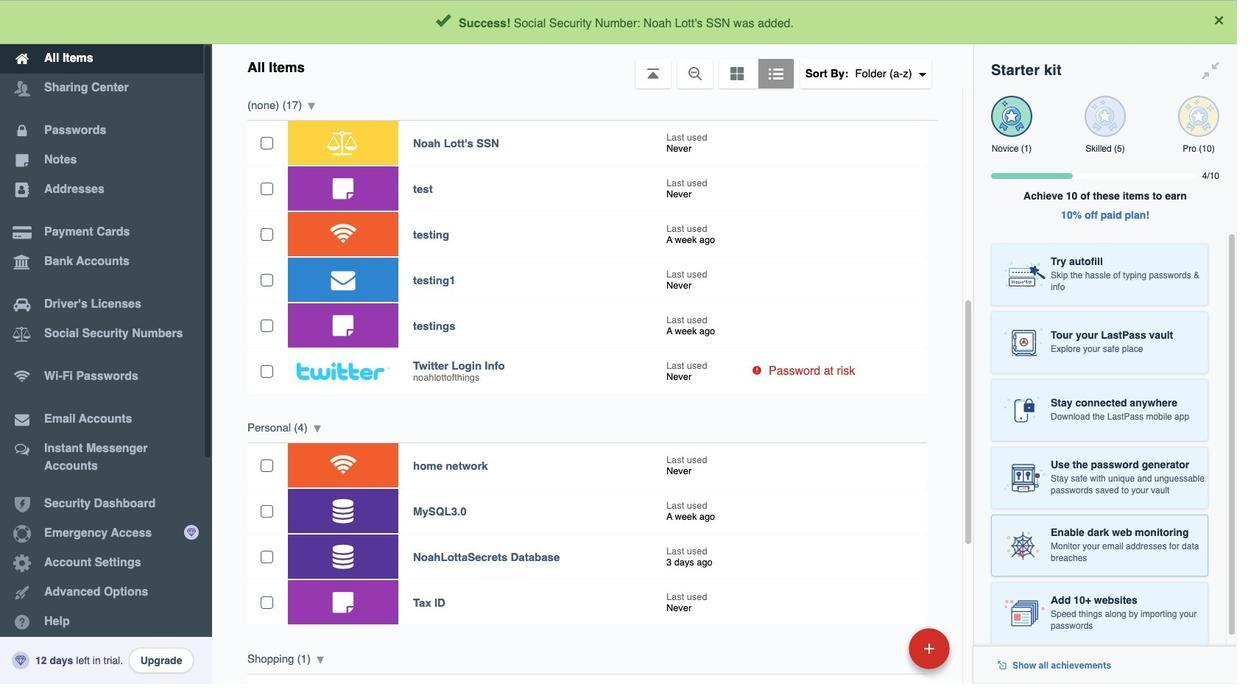 Task type: describe. For each thing, give the bounding box(es) containing it.
main navigation navigation
[[0, 0, 212, 685]]

new item element
[[808, 628, 956, 670]]

vault options navigation
[[212, 44, 974, 88]]

Search search field
[[355, 6, 944, 38]]

new item navigation
[[808, 624, 959, 685]]



Task type: locate. For each thing, give the bounding box(es) containing it.
search my vault text field
[[355, 6, 944, 38]]

alert
[[0, 0, 1238, 44]]



Task type: vqa. For each thing, say whether or not it's contained in the screenshot.
'search' search box
yes



